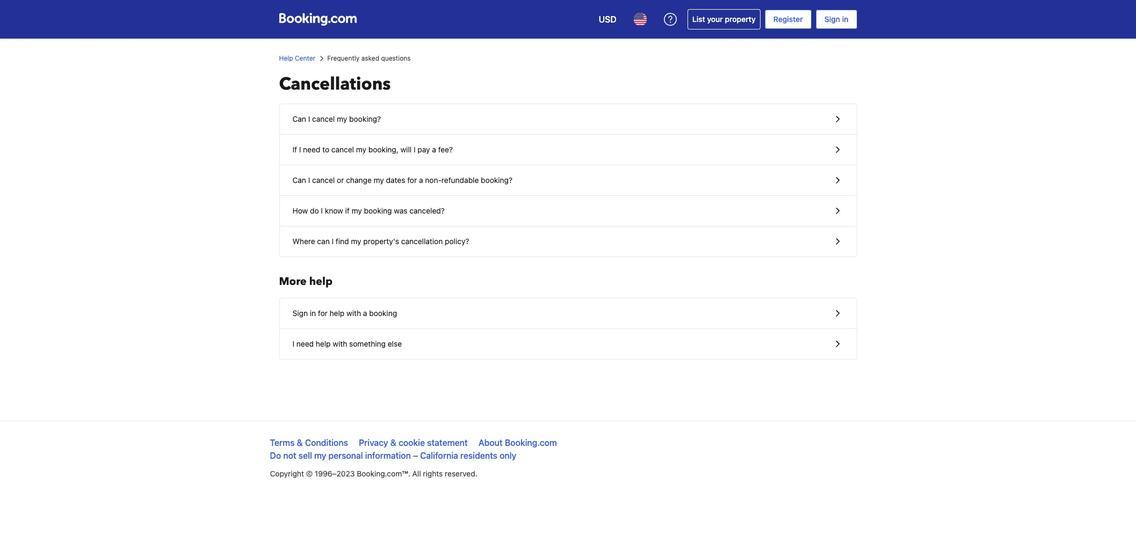 Task type: locate. For each thing, give the bounding box(es) containing it.
more
[[279, 274, 307, 289]]

cookie
[[399, 438, 425, 448]]

cancellation
[[401, 237, 443, 246]]

2 can from the top
[[292, 176, 306, 185]]

0 vertical spatial in
[[842, 15, 848, 24]]

a
[[432, 145, 436, 154], [419, 176, 423, 185], [363, 309, 367, 318]]

can for can i cancel my booking?
[[292, 114, 306, 124]]

& up the sell
[[297, 438, 303, 448]]

a inside button
[[419, 176, 423, 185]]

can
[[292, 114, 306, 124], [292, 176, 306, 185]]

booking? right refundable
[[481, 176, 513, 185]]

usd
[[599, 15, 617, 24]]

1 vertical spatial in
[[310, 309, 316, 318]]

can i cancel my booking?
[[292, 114, 381, 124]]

a left non-
[[419, 176, 423, 185]]

1 can from the top
[[292, 114, 306, 124]]

for right dates
[[407, 176, 417, 185]]

where
[[292, 237, 315, 246]]

for
[[407, 176, 417, 185], [318, 309, 328, 318]]

need
[[303, 145, 320, 154], [296, 339, 314, 349]]

1 vertical spatial help
[[330, 309, 344, 318]]

rights
[[423, 469, 443, 479]]

sign right register
[[824, 15, 840, 24]]

can up if
[[292, 114, 306, 124]]

to
[[322, 145, 329, 154]]

booking.com™.
[[357, 469, 410, 479]]

cancellations
[[279, 73, 391, 96]]

property
[[725, 15, 756, 24]]

can for can i cancel or change my dates for a non-refundable booking?
[[292, 176, 306, 185]]

i need help with something else button
[[280, 329, 857, 359]]

help
[[279, 54, 293, 62]]

& up do not sell my personal information – california residents only link
[[390, 438, 396, 448]]

can inside 'button'
[[292, 114, 306, 124]]

booking inside "button"
[[369, 309, 397, 318]]

do not sell my personal information – california residents only link
[[270, 451, 516, 461]]

help down sign in for help with a booking
[[316, 339, 331, 349]]

cancel inside button
[[312, 176, 335, 185]]

1 vertical spatial need
[[296, 339, 314, 349]]

sign inside sign in link
[[824, 15, 840, 24]]

need inside "i need help with something else" "button"
[[296, 339, 314, 349]]

cancel inside 'button'
[[312, 114, 335, 124]]

booking? inside button
[[481, 176, 513, 185]]

©
[[306, 469, 313, 479]]

questions
[[381, 54, 411, 62]]

fee?
[[438, 145, 453, 154]]

something
[[349, 339, 386, 349]]

1 vertical spatial booking?
[[481, 176, 513, 185]]

help up 'i need help with something else'
[[330, 309, 344, 318]]

1 vertical spatial can
[[292, 176, 306, 185]]

not
[[283, 451, 296, 461]]

2 vertical spatial help
[[316, 339, 331, 349]]

help right more
[[309, 274, 333, 289]]

cancel
[[312, 114, 335, 124], [331, 145, 354, 154], [312, 176, 335, 185]]

sign in for help with a booking link
[[280, 299, 857, 329]]

copyright
[[270, 469, 304, 479]]

help center button
[[279, 54, 315, 63]]

&
[[297, 438, 303, 448], [390, 438, 396, 448]]

1 horizontal spatial booking?
[[481, 176, 513, 185]]

0 horizontal spatial booking?
[[349, 114, 381, 124]]

0 vertical spatial booking?
[[349, 114, 381, 124]]

cancel inside button
[[331, 145, 354, 154]]

0 vertical spatial cancel
[[312, 114, 335, 124]]

in inside "button"
[[310, 309, 316, 318]]

0 horizontal spatial &
[[297, 438, 303, 448]]

1 vertical spatial sign
[[292, 309, 308, 318]]

2 horizontal spatial a
[[432, 145, 436, 154]]

do
[[270, 451, 281, 461]]

a up something
[[363, 309, 367, 318]]

about booking.com link
[[479, 438, 557, 448]]

my down conditions at left
[[314, 451, 326, 461]]

0 vertical spatial for
[[407, 176, 417, 185]]

sign in link
[[816, 10, 857, 29]]

my right find
[[351, 237, 361, 246]]

cancel right the to
[[331, 145, 354, 154]]

0 horizontal spatial for
[[318, 309, 328, 318]]

1 vertical spatial a
[[419, 176, 423, 185]]

about booking.com do not sell my personal information – california residents only
[[270, 438, 557, 461]]

booking?
[[349, 114, 381, 124], [481, 176, 513, 185]]

0 horizontal spatial sign
[[292, 309, 308, 318]]

my inside about booking.com do not sell my personal information – california residents only
[[314, 451, 326, 461]]

1 vertical spatial booking
[[369, 309, 397, 318]]

sign down more help at the left of page
[[292, 309, 308, 318]]

my for dates
[[374, 176, 384, 185]]

booking.com online hotel reservations image
[[279, 13, 356, 26]]

0 horizontal spatial in
[[310, 309, 316, 318]]

register
[[773, 15, 803, 24]]

with left something
[[333, 339, 347, 349]]

how
[[292, 206, 308, 215]]

booking inside button
[[364, 206, 392, 215]]

usd button
[[592, 6, 623, 32]]

my for personal
[[314, 451, 326, 461]]

my left dates
[[374, 176, 384, 185]]

0 vertical spatial a
[[432, 145, 436, 154]]

1 & from the left
[[297, 438, 303, 448]]

booking? inside 'button'
[[349, 114, 381, 124]]

or
[[337, 176, 344, 185]]

0 vertical spatial can
[[292, 114, 306, 124]]

1 horizontal spatial for
[[407, 176, 417, 185]]

in
[[842, 15, 848, 24], [310, 309, 316, 318]]

my down cancellations
[[337, 114, 347, 124]]

with
[[347, 309, 361, 318], [333, 339, 347, 349]]

0 vertical spatial need
[[303, 145, 320, 154]]

residents
[[460, 451, 497, 461]]

sign for sign in
[[824, 15, 840, 24]]

my
[[337, 114, 347, 124], [356, 145, 366, 154], [374, 176, 384, 185], [352, 206, 362, 215], [351, 237, 361, 246], [314, 451, 326, 461]]

cancel left or
[[312, 176, 335, 185]]

privacy
[[359, 438, 388, 448]]

sign inside sign in for help with a booking link
[[292, 309, 308, 318]]

2 vertical spatial cancel
[[312, 176, 335, 185]]

1 horizontal spatial sign
[[824, 15, 840, 24]]

2 vertical spatial a
[[363, 309, 367, 318]]

for down more help at the left of page
[[318, 309, 328, 318]]

copyright © 1996–2023 booking.com™. all rights reserved.
[[270, 469, 477, 479]]

booking,
[[368, 145, 398, 154]]

cancel up the to
[[312, 114, 335, 124]]

0 vertical spatial sign
[[824, 15, 840, 24]]

2 & from the left
[[390, 438, 396, 448]]

need left the to
[[303, 145, 320, 154]]

booking up else
[[369, 309, 397, 318]]

0 vertical spatial booking
[[364, 206, 392, 215]]

booking? up if i need to cancel my booking, will i pay a fee?
[[349, 114, 381, 124]]

can inside button
[[292, 176, 306, 185]]

0 horizontal spatial a
[[363, 309, 367, 318]]

help
[[309, 274, 333, 289], [330, 309, 344, 318], [316, 339, 331, 349]]

asked
[[361, 54, 379, 62]]

my left booking, on the left top
[[356, 145, 366, 154]]

sign
[[824, 15, 840, 24], [292, 309, 308, 318]]

can up 'how'
[[292, 176, 306, 185]]

my right the if
[[352, 206, 362, 215]]

a right pay
[[432, 145, 436, 154]]

booking
[[364, 206, 392, 215], [369, 309, 397, 318]]

in for sign in
[[842, 15, 848, 24]]

need down sign in for help with a booking
[[296, 339, 314, 349]]

with up 'i need help with something else'
[[347, 309, 361, 318]]

list
[[692, 15, 705, 24]]

change
[[346, 176, 372, 185]]

if i need to cancel my booking, will i pay a fee? button
[[280, 135, 857, 165]]

1 horizontal spatial &
[[390, 438, 396, 448]]

where can i find my property's cancellation policy? button
[[280, 227, 857, 257]]

1 vertical spatial for
[[318, 309, 328, 318]]

0 vertical spatial with
[[347, 309, 361, 318]]

personal
[[328, 451, 363, 461]]

1 horizontal spatial in
[[842, 15, 848, 24]]

booking left was on the top
[[364, 206, 392, 215]]

my for booking
[[352, 206, 362, 215]]

how do i know if my booking was canceled?
[[292, 206, 445, 215]]

reserved.
[[445, 469, 477, 479]]

1 vertical spatial cancel
[[331, 145, 354, 154]]

i inside "button"
[[292, 339, 294, 349]]

property's
[[363, 237, 399, 246]]

help center
[[279, 54, 315, 62]]

need inside if i need to cancel my booking, will i pay a fee? button
[[303, 145, 320, 154]]

privacy & cookie statement link
[[359, 438, 468, 448]]

1 horizontal spatial a
[[419, 176, 423, 185]]

1 vertical spatial with
[[333, 339, 347, 349]]



Task type: describe. For each thing, give the bounding box(es) containing it.
where can i find my property's cancellation policy?
[[292, 237, 469, 246]]

will
[[400, 145, 412, 154]]

list your property
[[692, 15, 756, 24]]

find
[[336, 237, 349, 246]]

i inside 'button'
[[308, 114, 310, 124]]

non-
[[425, 176, 442, 185]]

if i need to cancel my booking, will i pay a fee?
[[292, 145, 453, 154]]

canceled?
[[409, 206, 445, 215]]

frequently asked questions
[[327, 54, 411, 62]]

only
[[500, 451, 516, 461]]

sign for sign in for help with a booking
[[292, 309, 308, 318]]

all
[[412, 469, 421, 479]]

terms
[[270, 438, 295, 448]]

booking for my
[[364, 206, 392, 215]]

for inside "button"
[[318, 309, 328, 318]]

my for booking,
[[356, 145, 366, 154]]

how do i know if my booking was canceled? button
[[280, 196, 857, 227]]

& for terms
[[297, 438, 303, 448]]

cancel for my
[[312, 114, 335, 124]]

about
[[479, 438, 503, 448]]

frequently
[[327, 54, 360, 62]]

booking for a
[[369, 309, 397, 318]]

list your property link
[[687, 9, 761, 30]]

my inside 'button'
[[337, 114, 347, 124]]

center
[[295, 54, 315, 62]]

sign in for help with a booking
[[292, 309, 397, 318]]

if
[[292, 145, 297, 154]]

–
[[413, 451, 418, 461]]

terms & conditions link
[[270, 438, 348, 448]]

for inside button
[[407, 176, 417, 185]]

can i cancel or change my dates for a non-refundable booking? button
[[280, 165, 857, 196]]

can
[[317, 237, 330, 246]]

else
[[388, 339, 402, 349]]

pay
[[418, 145, 430, 154]]

a inside "button"
[[363, 309, 367, 318]]

can i cancel or change my dates for a non-refundable booking?
[[292, 176, 513, 185]]

a inside button
[[432, 145, 436, 154]]

sell
[[299, 451, 312, 461]]

know
[[325, 206, 343, 215]]

sign in
[[824, 15, 848, 24]]

california
[[420, 451, 458, 461]]

terms & conditions
[[270, 438, 348, 448]]

statement
[[427, 438, 468, 448]]

information
[[365, 451, 411, 461]]

register link
[[765, 10, 812, 29]]

0 vertical spatial help
[[309, 274, 333, 289]]

help inside "i need help with something else" "button"
[[316, 339, 331, 349]]

can i cancel my booking? button
[[280, 104, 857, 135]]

refundable
[[442, 176, 479, 185]]

more help
[[279, 274, 333, 289]]

policy?
[[445, 237, 469, 246]]

dates
[[386, 176, 405, 185]]

your
[[707, 15, 723, 24]]

1996–2023
[[315, 469, 355, 479]]

privacy & cookie statement
[[359, 438, 468, 448]]

if
[[345, 206, 350, 215]]

help inside sign in for help with a booking link
[[330, 309, 344, 318]]

& for privacy
[[390, 438, 396, 448]]

booking.com
[[505, 438, 557, 448]]

do
[[310, 206, 319, 215]]

sign in for help with a booking button
[[280, 299, 857, 329]]

i need help with something else
[[292, 339, 402, 349]]

conditions
[[305, 438, 348, 448]]

was
[[394, 206, 407, 215]]

in for sign in for help with a booking
[[310, 309, 316, 318]]

cancel for or
[[312, 176, 335, 185]]



Task type: vqa. For each thing, say whether or not it's contained in the screenshot.
CANCEL
yes



